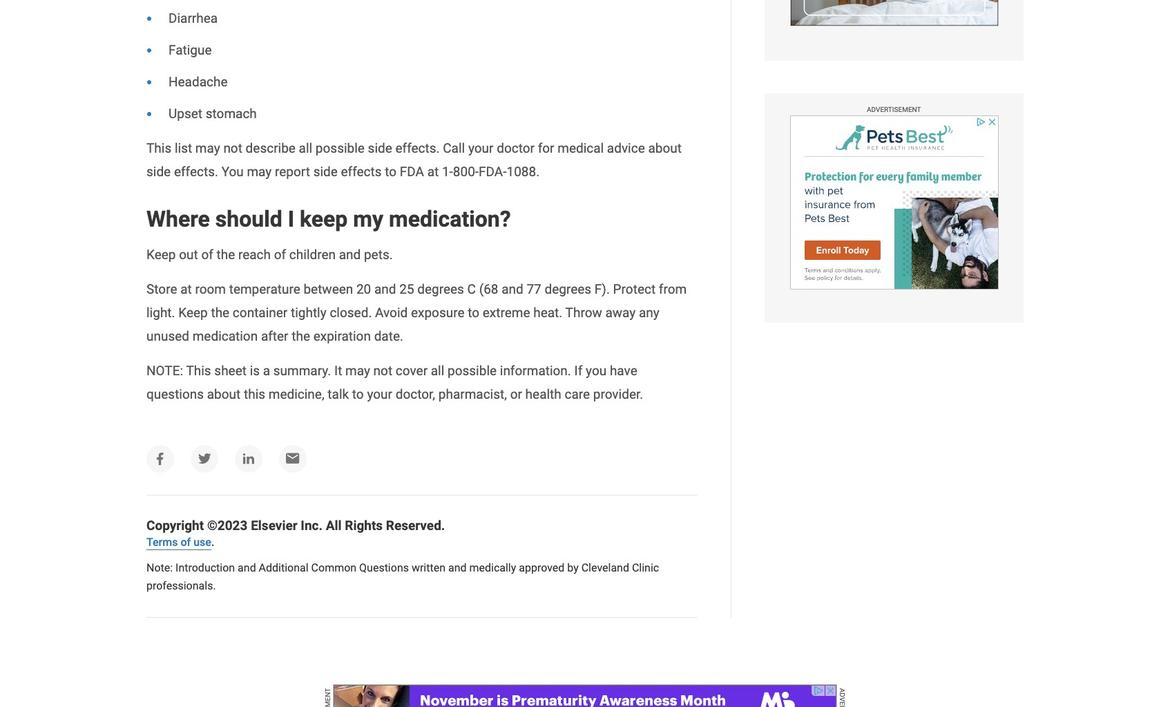 Task type: locate. For each thing, give the bounding box(es) containing it.
may down describe
[[247, 164, 272, 180]]

advertisement region
[[791, 0, 1000, 26], [791, 115, 1000, 290], [333, 684, 838, 707]]

possible
[[316, 140, 365, 156], [448, 363, 497, 379]]

information.
[[500, 363, 572, 379]]

0 vertical spatial about
[[649, 140, 682, 156]]

the down tightly
[[292, 328, 310, 344]]

0 horizontal spatial possible
[[316, 140, 365, 156]]

at
[[428, 164, 439, 180], [180, 281, 192, 297]]

throw
[[566, 305, 603, 321]]

0 horizontal spatial effects.
[[174, 164, 218, 180]]

at right store
[[180, 281, 192, 297]]

any
[[639, 305, 660, 321]]

a d v
[[839, 688, 847, 707]]

at left 1-
[[428, 164, 439, 180]]

1 horizontal spatial degrees
[[545, 281, 592, 297]]

heat.
[[534, 305, 563, 321]]

your inside this list may not describe all possible side effects. call your doctor for medical advice about side effects. you may report side effects to fda at 1-800-fda-1088.
[[469, 140, 494, 156]]

(68
[[479, 281, 499, 297]]

1 vertical spatial at
[[180, 281, 192, 297]]

provider.
[[594, 386, 644, 402]]

25
[[400, 281, 414, 297]]

not
[[224, 140, 243, 156], [374, 363, 393, 379]]

this inside the note: this sheet is a summary. it may not cover all possible information. if you have questions about this medicine, talk to your doctor, pharmacist, or health care provider.
[[186, 363, 211, 379]]

0 vertical spatial your
[[469, 140, 494, 156]]

all
[[299, 140, 313, 156], [431, 363, 445, 379]]

pharmacist,
[[439, 386, 507, 402]]

1 horizontal spatial keep
[[178, 305, 208, 321]]

side up effects
[[368, 140, 392, 156]]

exposure
[[411, 305, 465, 321]]

©2023
[[207, 518, 248, 533]]

your left doctor, on the left of page
[[367, 386, 393, 402]]

0 horizontal spatial to
[[352, 386, 364, 402]]

1 horizontal spatial this
[[186, 363, 211, 379]]

room
[[195, 281, 226, 297]]

2 horizontal spatial of
[[274, 247, 286, 263]]

not left "cover"
[[374, 363, 393, 379]]

effects.
[[396, 140, 440, 156], [174, 164, 218, 180]]

note: introduction and additional common questions written and medically approved by cleveland clinic professionals.
[[147, 562, 660, 592]]

not up you
[[224, 140, 243, 156]]

1 vertical spatial not
[[374, 363, 393, 379]]

the left reach on the top left of page
[[217, 247, 235, 263]]

this left 'list'
[[147, 140, 172, 156]]

and left pets.
[[339, 247, 361, 263]]

1 horizontal spatial possible
[[448, 363, 497, 379]]

stomach
[[206, 106, 257, 122]]

0 horizontal spatial at
[[180, 281, 192, 297]]

note: this sheet is a summary. it may not cover all possible information. if you have questions about this medicine, talk to your doctor, pharmacist, or health care provider.
[[147, 363, 644, 402]]

1 vertical spatial keep
[[178, 305, 208, 321]]

1 horizontal spatial effects.
[[396, 140, 440, 156]]

expiration
[[314, 328, 371, 344]]

0 horizontal spatial this
[[147, 140, 172, 156]]

2 horizontal spatial may
[[346, 363, 370, 379]]

1 vertical spatial about
[[207, 386, 241, 402]]

0 vertical spatial at
[[428, 164, 439, 180]]

and
[[339, 247, 361, 263], [375, 281, 396, 297], [502, 281, 524, 297], [238, 562, 256, 575], [449, 562, 467, 575]]

terms
[[147, 536, 178, 549]]

pets.
[[364, 247, 393, 263]]

reach
[[238, 247, 271, 263]]

1 vertical spatial your
[[367, 386, 393, 402]]

introduction
[[176, 562, 235, 575]]

and left additional
[[238, 562, 256, 575]]

questions
[[359, 562, 409, 575]]

professionals.
[[147, 579, 216, 592]]

effects
[[341, 164, 382, 180]]

0 vertical spatial advertisement region
[[791, 0, 1000, 26]]

possible up effects
[[316, 140, 365, 156]]

your inside the note: this sheet is a summary. it may not cover all possible information. if you have questions about this medicine, talk to your doctor, pharmacist, or health care provider.
[[367, 386, 393, 402]]

copyright ©2023 elsevier inc. all rights reserved. terms of use .
[[147, 518, 445, 549]]

to down c on the top of the page
[[468, 305, 480, 321]]

and right written in the left bottom of the page
[[449, 562, 467, 575]]

effects. down 'list'
[[174, 164, 218, 180]]

side right report
[[314, 164, 338, 180]]

1 horizontal spatial side
[[314, 164, 338, 180]]

may right it
[[346, 363, 370, 379]]

medication?
[[389, 206, 511, 232]]

1 vertical spatial to
[[468, 305, 480, 321]]

the
[[217, 247, 235, 263], [211, 305, 230, 321], [292, 328, 310, 344]]

1 horizontal spatial to
[[385, 164, 397, 180]]

about down sheet
[[207, 386, 241, 402]]

0 vertical spatial the
[[217, 247, 235, 263]]

keep down the room
[[178, 305, 208, 321]]

0 vertical spatial to
[[385, 164, 397, 180]]

may inside the note: this sheet is a summary. it may not cover all possible information. if you have questions about this medicine, talk to your doctor, pharmacist, or health care provider.
[[346, 363, 370, 379]]

1 horizontal spatial not
[[374, 363, 393, 379]]

d
[[839, 692, 847, 697]]

1 horizontal spatial your
[[469, 140, 494, 156]]

degrees
[[418, 281, 464, 297], [545, 281, 592, 297]]

effects. up the fda
[[396, 140, 440, 156]]

of right out
[[201, 247, 213, 263]]

degrees up exposure
[[418, 281, 464, 297]]

2 horizontal spatial to
[[468, 305, 480, 321]]

should
[[216, 206, 282, 232]]

of
[[201, 247, 213, 263], [274, 247, 286, 263], [181, 536, 191, 549]]

at inside store at room temperature between 20 and 25 degrees c (68 and 77 degrees f). protect from light. keep the container tightly closed. avoid exposure to extreme heat. throw away any unused medication after the expiration date.
[[180, 281, 192, 297]]

0 horizontal spatial not
[[224, 140, 243, 156]]

reserved.
[[386, 518, 445, 533]]

possible up pharmacist, on the left bottom of the page
[[448, 363, 497, 379]]

possible inside this list may not describe all possible side effects. call your doctor for medical advice about side effects. you may report side effects to fda at 1-800-fda-1088.
[[316, 140, 365, 156]]

this
[[147, 140, 172, 156], [186, 363, 211, 379]]

side up the where
[[147, 164, 171, 180]]

for
[[538, 140, 555, 156]]

keep
[[147, 247, 176, 263], [178, 305, 208, 321]]

all up report
[[299, 140, 313, 156]]

2 vertical spatial may
[[346, 363, 370, 379]]

unused
[[147, 328, 189, 344]]

1 degrees from the left
[[418, 281, 464, 297]]

of right reach on the top left of page
[[274, 247, 286, 263]]

to right talk
[[352, 386, 364, 402]]

talk
[[328, 386, 349, 402]]

the up the medication at the top left of the page
[[211, 305, 230, 321]]

side
[[368, 140, 392, 156], [147, 164, 171, 180], [314, 164, 338, 180]]

1 horizontal spatial about
[[649, 140, 682, 156]]

all right "cover"
[[431, 363, 445, 379]]

0 vertical spatial possible
[[316, 140, 365, 156]]

0 horizontal spatial your
[[367, 386, 393, 402]]

your
[[469, 140, 494, 156], [367, 386, 393, 402]]

i
[[288, 206, 294, 232]]

0 vertical spatial may
[[195, 140, 220, 156]]

0 horizontal spatial side
[[147, 164, 171, 180]]

my
[[353, 206, 384, 232]]

your up fda-
[[469, 140, 494, 156]]

0 vertical spatial this
[[147, 140, 172, 156]]

closed.
[[330, 305, 372, 321]]

may right 'list'
[[195, 140, 220, 156]]

may
[[195, 140, 220, 156], [247, 164, 272, 180], [346, 363, 370, 379]]

written
[[412, 562, 446, 575]]

possible inside the note: this sheet is a summary. it may not cover all possible information. if you have questions about this medicine, talk to your doctor, pharmacist, or health care provider.
[[448, 363, 497, 379]]

2 vertical spatial advertisement region
[[333, 684, 838, 707]]

store
[[147, 281, 177, 297]]

cover
[[396, 363, 428, 379]]

0 horizontal spatial of
[[181, 536, 191, 549]]

linkedin image
[[242, 452, 256, 466]]

to left the fda
[[385, 164, 397, 180]]

0 vertical spatial not
[[224, 140, 243, 156]]

0 horizontal spatial all
[[299, 140, 313, 156]]

about right the advice
[[649, 140, 682, 156]]

1 vertical spatial all
[[431, 363, 445, 379]]

1 vertical spatial effects.
[[174, 164, 218, 180]]

summary.
[[274, 363, 331, 379]]

0 horizontal spatial about
[[207, 386, 241, 402]]

1 horizontal spatial at
[[428, 164, 439, 180]]

1 horizontal spatial may
[[247, 164, 272, 180]]

you
[[586, 363, 607, 379]]

by
[[568, 562, 579, 575]]

avoid
[[375, 305, 408, 321]]

a
[[263, 363, 270, 379]]

0 horizontal spatial degrees
[[418, 281, 464, 297]]

0 horizontal spatial keep
[[147, 247, 176, 263]]

0 vertical spatial effects.
[[396, 140, 440, 156]]

all inside the note: this sheet is a summary. it may not cover all possible information. if you have questions about this medicine, talk to your doctor, pharmacist, or health care provider.
[[431, 363, 445, 379]]

1 vertical spatial may
[[247, 164, 272, 180]]

of left use
[[181, 536, 191, 549]]

keep
[[300, 206, 348, 232]]

advice
[[607, 140, 645, 156]]

degrees up throw
[[545, 281, 592, 297]]

away
[[606, 305, 636, 321]]

0 vertical spatial all
[[299, 140, 313, 156]]

all
[[326, 518, 342, 533]]

1 vertical spatial possible
[[448, 363, 497, 379]]

1 horizontal spatial all
[[431, 363, 445, 379]]

elsevier
[[251, 518, 298, 533]]

if
[[575, 363, 583, 379]]

1 vertical spatial this
[[186, 363, 211, 379]]

2 vertical spatial to
[[352, 386, 364, 402]]

keep left out
[[147, 247, 176, 263]]

this left sheet
[[186, 363, 211, 379]]

between
[[304, 281, 353, 297]]



Task type: vqa. For each thing, say whether or not it's contained in the screenshot.
"just"
no



Task type: describe. For each thing, give the bounding box(es) containing it.
fatigue
[[169, 42, 212, 58]]

at inside this list may not describe all possible side effects. call your doctor for medical advice about side effects. you may report side effects to fda at 1-800-fda-1088.
[[428, 164, 439, 180]]

1 horizontal spatial of
[[201, 247, 213, 263]]

doctor
[[497, 140, 535, 156]]

f).
[[595, 281, 610, 297]]

common
[[311, 562, 357, 575]]

have
[[610, 363, 638, 379]]

to inside this list may not describe all possible side effects. call your doctor for medical advice about side effects. you may report side effects to fda at 1-800-fda-1088.
[[385, 164, 397, 180]]

after
[[261, 328, 289, 344]]

about inside this list may not describe all possible side effects. call your doctor for medical advice about side effects. you may report side effects to fda at 1-800-fda-1088.
[[649, 140, 682, 156]]

sheet
[[214, 363, 247, 379]]

fda
[[400, 164, 424, 180]]

facebook image
[[157, 453, 164, 465]]

upset
[[169, 106, 203, 122]]

and left 77
[[502, 281, 524, 297]]

1-
[[442, 164, 453, 180]]

about inside the note: this sheet is a summary. it may not cover all possible information. if you have questions about this medicine, talk to your doctor, pharmacist, or health care provider.
[[207, 386, 241, 402]]

1088.
[[507, 164, 540, 180]]

1 vertical spatial advertisement region
[[791, 115, 1000, 290]]

2 vertical spatial the
[[292, 328, 310, 344]]

800-
[[453, 164, 479, 180]]

temperature
[[229, 281, 300, 297]]

medication
[[193, 328, 258, 344]]

use
[[194, 536, 211, 549]]

all inside this list may not describe all possible side effects. call your doctor for medical advice about side effects. you may report side effects to fda at 1-800-fda-1088.
[[299, 140, 313, 156]]

questions
[[147, 386, 204, 402]]

store at room temperature between 20 and 25 degrees c (68 and 77 degrees f). protect from light. keep the container tightly closed. avoid exposure to extreme heat. throw away any unused medication after the expiration date.
[[147, 281, 687, 344]]

medical
[[558, 140, 604, 156]]

keep out of the reach of children and pets.
[[147, 247, 393, 263]]

20
[[357, 281, 371, 297]]

inc.
[[301, 518, 323, 533]]

light.
[[147, 305, 175, 321]]

describe
[[246, 140, 296, 156]]

report
[[275, 164, 310, 180]]

where
[[147, 206, 210, 232]]

2 degrees from the left
[[545, 281, 592, 297]]

not inside the note: this sheet is a summary. it may not cover all possible information. if you have questions about this medicine, talk to your doctor, pharmacist, or health care provider.
[[374, 363, 393, 379]]

77
[[527, 281, 542, 297]]

twitter image
[[198, 454, 211, 464]]

fda-
[[479, 164, 507, 180]]

advertisement
[[867, 106, 922, 113]]

keep inside store at room temperature between 20 and 25 degrees c (68 and 77 degrees f). protect from light. keep the container tightly closed. avoid exposure to extreme heat. throw away any unused medication after the expiration date.
[[178, 305, 208, 321]]

list
[[175, 140, 192, 156]]

this
[[244, 386, 265, 402]]

cleveland
[[582, 562, 630, 575]]

to inside the note: this sheet is a summary. it may not cover all possible information. if you have questions about this medicine, talk to your doctor, pharmacist, or health care provider.
[[352, 386, 364, 402]]

of inside copyright ©2023 elsevier inc. all rights reserved. terms of use .
[[181, 536, 191, 549]]

approved
[[519, 562, 565, 575]]

care
[[565, 386, 590, 402]]

headache
[[169, 74, 228, 90]]

clinic
[[632, 562, 660, 575]]

from
[[659, 281, 687, 297]]

tightly
[[291, 305, 327, 321]]

rights
[[345, 518, 383, 533]]

additional
[[259, 562, 309, 575]]

2 horizontal spatial side
[[368, 140, 392, 156]]

where should i keep my medication?
[[147, 206, 511, 232]]

diarrhea
[[169, 10, 218, 26]]

date.
[[374, 328, 404, 344]]

children
[[290, 247, 336, 263]]

0 vertical spatial keep
[[147, 247, 176, 263]]

not inside this list may not describe all possible side effects. call your doctor for medical advice about side effects. you may report side effects to fda at 1-800-fda-1088.
[[224, 140, 243, 156]]

doctor,
[[396, 386, 436, 402]]

health
[[526, 386, 562, 402]]

note:
[[147, 363, 183, 379]]

or
[[511, 386, 522, 402]]

a
[[839, 688, 847, 692]]

medicine,
[[269, 386, 325, 402]]

to inside store at room temperature between 20 and 25 degrees c (68 and 77 degrees f). protect from light. keep the container tightly closed. avoid exposure to extreme heat. throw away any unused medication after the expiration date.
[[468, 305, 480, 321]]

terms of use link
[[147, 536, 211, 549]]

0 horizontal spatial may
[[195, 140, 220, 156]]

this inside this list may not describe all possible side effects. call your doctor for medical advice about side effects. you may report side effects to fda at 1-800-fda-1088.
[[147, 140, 172, 156]]

it
[[335, 363, 342, 379]]

this list may not describe all possible side effects. call your doctor for medical advice about side effects. you may report side effects to fda at 1-800-fda-1088.
[[147, 140, 682, 180]]

call
[[443, 140, 465, 156]]

copyright
[[147, 518, 204, 533]]

and left 25
[[375, 281, 396, 297]]

out
[[179, 247, 198, 263]]

container
[[233, 305, 288, 321]]

upset stomach
[[169, 106, 257, 122]]

email image
[[286, 453, 300, 465]]

c
[[468, 281, 476, 297]]

1 vertical spatial the
[[211, 305, 230, 321]]

you
[[222, 164, 244, 180]]

is
[[250, 363, 260, 379]]

medically
[[470, 562, 517, 575]]

note:
[[147, 562, 173, 575]]

.
[[211, 536, 215, 549]]



